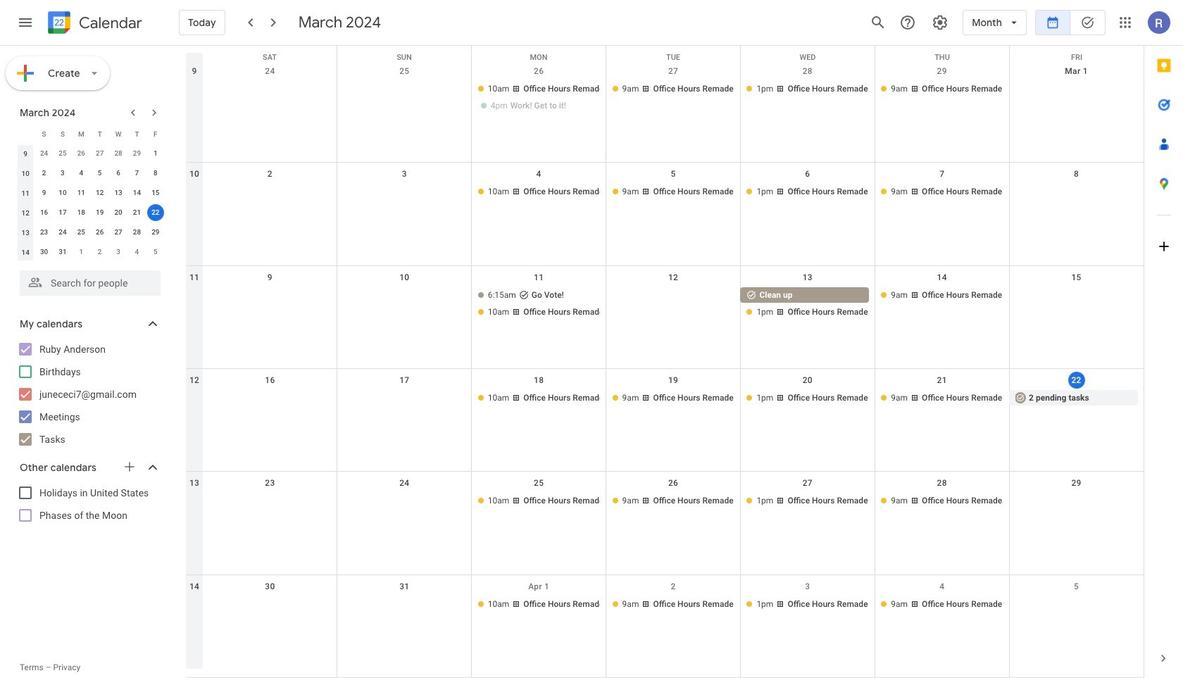 Task type: describe. For each thing, give the bounding box(es) containing it.
2 element
[[36, 165, 53, 182]]

heading inside "calendar" element
[[76, 14, 142, 31]]

settings menu image
[[932, 14, 949, 31]]

february 26 element
[[73, 145, 90, 162]]

14 element
[[129, 185, 145, 202]]

8 element
[[147, 165, 164, 182]]

27 element
[[110, 224, 127, 241]]

calendar element
[[45, 8, 142, 39]]

february 24 element
[[36, 145, 53, 162]]

row group inside march 2024 grid
[[16, 144, 165, 262]]

28 element
[[129, 224, 145, 241]]

20 element
[[110, 204, 127, 221]]

22, today element
[[147, 204, 164, 221]]

26 element
[[91, 224, 108, 241]]

april 1 element
[[73, 244, 90, 261]]

11 element
[[73, 185, 90, 202]]

24 element
[[54, 224, 71, 241]]

9 element
[[36, 185, 53, 202]]

21 element
[[129, 204, 145, 221]]

Search for people text field
[[28, 271, 152, 296]]

3 element
[[54, 165, 71, 182]]

13 element
[[110, 185, 127, 202]]

12 element
[[91, 185, 108, 202]]

10 element
[[54, 185, 71, 202]]



Task type: locate. For each thing, give the bounding box(es) containing it.
february 28 element
[[110, 145, 127, 162]]

april 2 element
[[91, 244, 108, 261]]

row
[[186, 46, 1144, 67], [186, 60, 1144, 163], [16, 124, 165, 144], [16, 144, 165, 163], [186, 163, 1144, 266], [16, 163, 165, 183], [16, 183, 165, 203], [16, 203, 165, 223], [16, 223, 165, 242], [16, 242, 165, 262], [186, 266, 1144, 369], [186, 369, 1144, 472], [186, 472, 1144, 575], [186, 575, 1144, 678]]

31 element
[[54, 244, 71, 261]]

column header
[[16, 124, 35, 144]]

february 27 element
[[91, 145, 108, 162]]

april 4 element
[[129, 244, 145, 261]]

30 element
[[36, 244, 53, 261]]

tab list
[[1145, 46, 1184, 639]]

15 element
[[147, 185, 164, 202]]

25 element
[[73, 224, 90, 241]]

6 element
[[110, 165, 127, 182]]

row group
[[16, 144, 165, 262]]

february 29 element
[[129, 145, 145, 162]]

16 element
[[36, 204, 53, 221]]

february 25 element
[[54, 145, 71, 162]]

18 element
[[73, 204, 90, 221]]

add other calendars image
[[123, 460, 137, 474]]

cell inside march 2024 grid
[[146, 203, 165, 223]]

19 element
[[91, 204, 108, 221]]

heading
[[76, 14, 142, 31]]

23 element
[[36, 224, 53, 241]]

7 element
[[129, 165, 145, 182]]

april 3 element
[[110, 244, 127, 261]]

17 element
[[54, 204, 71, 221]]

other calendars list
[[3, 482, 175, 527]]

29 element
[[147, 224, 164, 241]]

main drawer image
[[17, 14, 34, 31]]

None search field
[[0, 265, 175, 296]]

april 5 element
[[147, 244, 164, 261]]

column header inside march 2024 grid
[[16, 124, 35, 144]]

1 element
[[147, 145, 164, 162]]

grid
[[186, 46, 1144, 678]]

5 element
[[91, 165, 108, 182]]

my calendars list
[[3, 338, 175, 451]]

4 element
[[73, 165, 90, 182]]

cell
[[203, 81, 337, 115], [337, 81, 472, 115], [472, 81, 606, 115], [1010, 81, 1144, 115], [203, 184, 337, 201], [337, 184, 472, 201], [1010, 184, 1144, 201], [146, 203, 165, 223], [203, 287, 337, 321], [337, 287, 472, 321], [472, 287, 606, 321], [606, 287, 741, 321], [741, 287, 875, 321], [1010, 287, 1144, 321], [203, 390, 337, 407], [337, 390, 472, 407], [203, 493, 337, 510], [337, 493, 472, 510], [1010, 493, 1144, 510], [203, 597, 337, 613], [337, 597, 472, 613], [1010, 597, 1144, 613]]

march 2024 grid
[[13, 124, 165, 262]]



Task type: vqa. For each thing, say whether or not it's contained in the screenshot.
26 Element
yes



